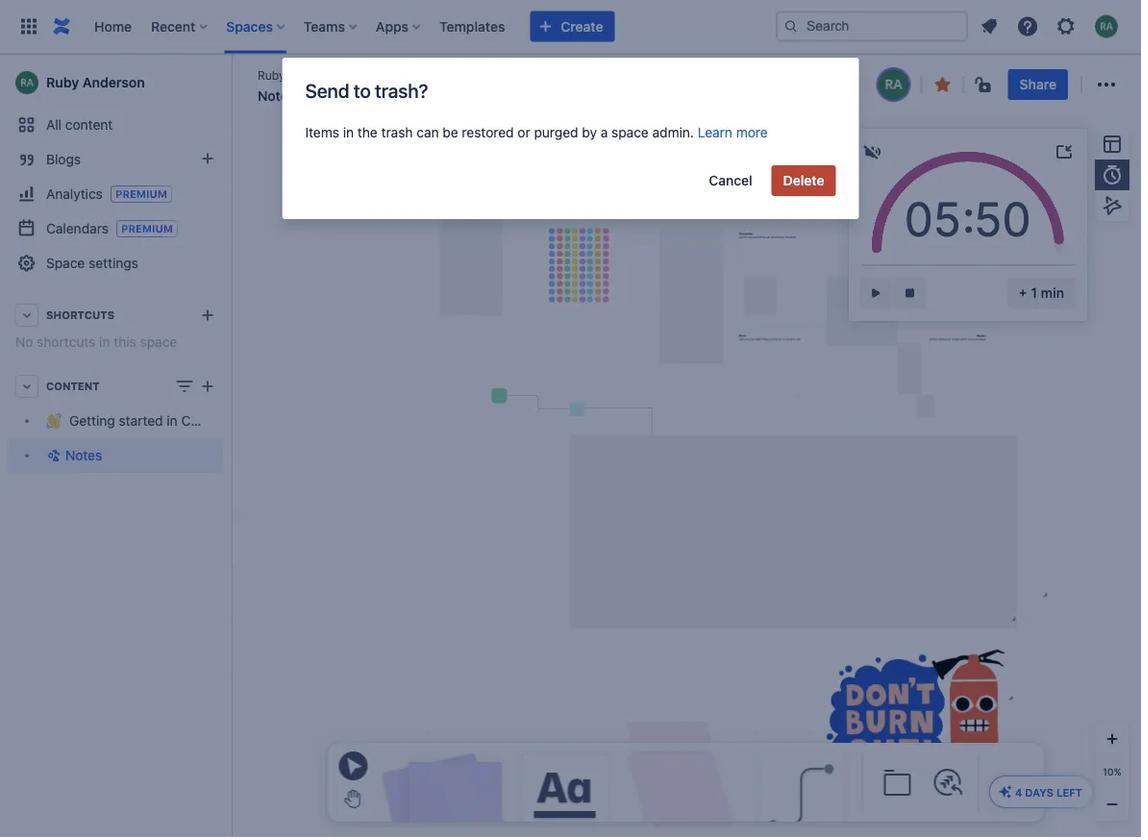 Task type: locate. For each thing, give the bounding box(es) containing it.
notes link
[[8, 438, 223, 473]]

ruby inside space 'element'
[[46, 75, 79, 90]]

ruby anderson link up the all content link
[[8, 63, 223, 102]]

send to trash? dialog
[[282, 58, 859, 219]]

home link
[[88, 11, 138, 42]]

1 vertical spatial space
[[140, 334, 177, 350]]

0 horizontal spatial ruby
[[46, 75, 79, 90]]

ruby anderson
[[46, 75, 145, 90]]

2 horizontal spatial in
[[343, 125, 354, 140]]

1 vertical spatial premium image
[[116, 220, 178, 237]]

0 vertical spatial in
[[343, 125, 354, 140]]

0 vertical spatial premium image
[[110, 186, 172, 203]]

global element
[[12, 0, 772, 53]]

1 horizontal spatial space
[[612, 125, 649, 140]]

1 horizontal spatial notes
[[258, 88, 295, 104]]

anderson up the all content link
[[82, 75, 145, 90]]

anderson inside space 'element'
[[82, 75, 145, 90]]

cancel button
[[697, 165, 764, 196]]

ruby up all
[[46, 75, 79, 90]]

0 vertical spatial space
[[612, 125, 649, 140]]

learn more link
[[698, 125, 768, 140]]

in right started
[[167, 413, 178, 429]]

apps
[[376, 18, 409, 34]]

premium image for analytics
[[110, 186, 172, 203]]

analytics
[[46, 186, 103, 201]]

send
[[305, 79, 349, 101]]

in
[[343, 125, 354, 140], [99, 334, 110, 350], [167, 413, 178, 429]]

trash
[[381, 125, 413, 140]]

premium image inside analytics 'link'
[[110, 186, 172, 203]]

ruby
[[258, 68, 285, 82], [46, 75, 79, 90]]

blogs link
[[8, 142, 223, 177]]

anderson left to
[[288, 68, 340, 82]]

ruby for ruby anderson
[[46, 75, 79, 90]]

premium image
[[110, 186, 172, 203], [116, 220, 178, 237]]

trash?
[[375, 79, 428, 101]]

shortcuts button
[[8, 298, 223, 333]]

notes down getting
[[65, 447, 102, 463]]

ruby anderson image
[[878, 69, 909, 100]]

1 horizontal spatial anderson
[[288, 68, 340, 82]]

getting started in confluence link
[[8, 404, 252, 438]]

confluence image
[[50, 15, 73, 38]]

space right a
[[612, 125, 649, 140]]

send to trash?
[[305, 79, 428, 101]]

1 horizontal spatial ruby anderson link
[[258, 67, 340, 83]]

premium image inside "calendars" link
[[116, 220, 178, 237]]

learn
[[698, 125, 733, 140]]

in for no shortcuts in this space
[[99, 334, 110, 350]]

ruby inside ruby anderson notes
[[258, 68, 285, 82]]

space element
[[0, 54, 252, 837]]

premium image down analytics 'link'
[[116, 220, 178, 237]]

anderson
[[288, 68, 340, 82], [82, 75, 145, 90]]

tree containing getting started in confluence
[[8, 404, 252, 473]]

in left the
[[343, 125, 354, 140]]

premium image down blogs link
[[110, 186, 172, 203]]

0 horizontal spatial anderson
[[82, 75, 145, 90]]

settings icon image
[[1055, 15, 1078, 38]]

notes left send
[[258, 88, 295, 104]]

space right the this
[[140, 334, 177, 350]]

ruby anderson notes
[[258, 68, 340, 104]]

banner
[[0, 0, 1141, 54]]

calendars link
[[8, 212, 223, 246]]

notes inside tree
[[65, 447, 102, 463]]

ruby anderson link
[[8, 63, 223, 102], [258, 67, 340, 83]]

1 vertical spatial in
[[99, 334, 110, 350]]

search image
[[784, 19, 799, 34]]

create a blog image
[[196, 147, 219, 170]]

notes
[[258, 88, 295, 104], [65, 447, 102, 463]]

getting
[[69, 413, 115, 429]]

content
[[65, 117, 113, 133]]

this
[[114, 334, 136, 350]]

1 horizontal spatial ruby
[[258, 68, 285, 82]]

0 vertical spatial notes
[[258, 88, 295, 104]]

apps button
[[370, 11, 428, 42]]

ruby down spaces popup button
[[258, 68, 285, 82]]

0 horizontal spatial space
[[140, 334, 177, 350]]

a
[[601, 125, 608, 140]]

0 horizontal spatial ruby anderson link
[[8, 63, 223, 102]]

in left the this
[[99, 334, 110, 350]]

space
[[612, 125, 649, 140], [140, 334, 177, 350]]

templates
[[439, 18, 505, 34]]

1 vertical spatial notes
[[65, 447, 102, 463]]

2 vertical spatial in
[[167, 413, 178, 429]]

0 horizontal spatial notes
[[65, 447, 102, 463]]

0 horizontal spatial in
[[99, 334, 110, 350]]

notes inside ruby anderson notes
[[258, 88, 295, 104]]

in for getting started in confluence
[[167, 413, 178, 429]]

content button
[[8, 369, 223, 404]]

1 horizontal spatial in
[[167, 413, 178, 429]]

can
[[417, 125, 439, 140]]

all content link
[[8, 108, 223, 142]]

tree
[[8, 404, 252, 473]]

in inside 'link'
[[167, 413, 178, 429]]

confluence
[[181, 413, 252, 429]]

anderson inside ruby anderson notes
[[288, 68, 340, 82]]

ruby anderson link up the items
[[258, 67, 340, 83]]

restored
[[462, 125, 514, 140]]



Task type: vqa. For each thing, say whether or not it's contained in the screenshot.
the right Ruby
yes



Task type: describe. For each thing, give the bounding box(es) containing it.
purged
[[534, 125, 578, 140]]

blogs
[[46, 151, 81, 167]]

spaces
[[226, 18, 273, 34]]

items in the trash can be restored or purged by a space admin. learn more
[[305, 125, 768, 140]]

in inside send to trash? dialog
[[343, 125, 354, 140]]

by
[[582, 125, 597, 140]]

banner containing home
[[0, 0, 1141, 54]]

calendars
[[46, 220, 109, 236]]

anderson for ruby anderson notes
[[288, 68, 340, 82]]

templates link
[[434, 11, 511, 42]]

confluence image
[[50, 15, 73, 38]]

shortcuts
[[46, 309, 115, 322]]

space inside 'element'
[[140, 334, 177, 350]]

shortcuts
[[37, 334, 96, 350]]

tree inside space 'element'
[[8, 404, 252, 473]]

space inside send to trash? dialog
[[612, 125, 649, 140]]

delete button
[[772, 165, 836, 196]]

anderson for ruby anderson
[[82, 75, 145, 90]]

admin.
[[652, 125, 694, 140]]

no shortcuts in this space
[[15, 334, 177, 350]]

settings
[[89, 255, 138, 271]]

cancel
[[709, 173, 752, 188]]

space settings link
[[8, 246, 223, 281]]

be
[[443, 125, 458, 140]]

no restrictions image
[[974, 73, 997, 96]]

spaces button
[[220, 11, 292, 42]]

space
[[46, 255, 85, 271]]

to
[[354, 79, 371, 101]]

space settings
[[46, 255, 138, 271]]

all content
[[46, 117, 113, 133]]

the
[[358, 125, 378, 140]]

items
[[305, 125, 339, 140]]

ruby for ruby anderson notes
[[258, 68, 285, 82]]

unstar image
[[931, 73, 954, 96]]

Search field
[[776, 11, 968, 42]]

analytics link
[[8, 177, 223, 212]]

more
[[736, 125, 768, 140]]

getting started in confluence
[[69, 413, 252, 429]]

started
[[119, 413, 163, 429]]

delete
[[783, 173, 824, 188]]

home
[[94, 18, 132, 34]]

no
[[15, 334, 33, 350]]

all
[[46, 117, 62, 133]]

premium image for calendars
[[116, 220, 178, 237]]

content
[[46, 380, 100, 393]]

or
[[518, 125, 530, 140]]



